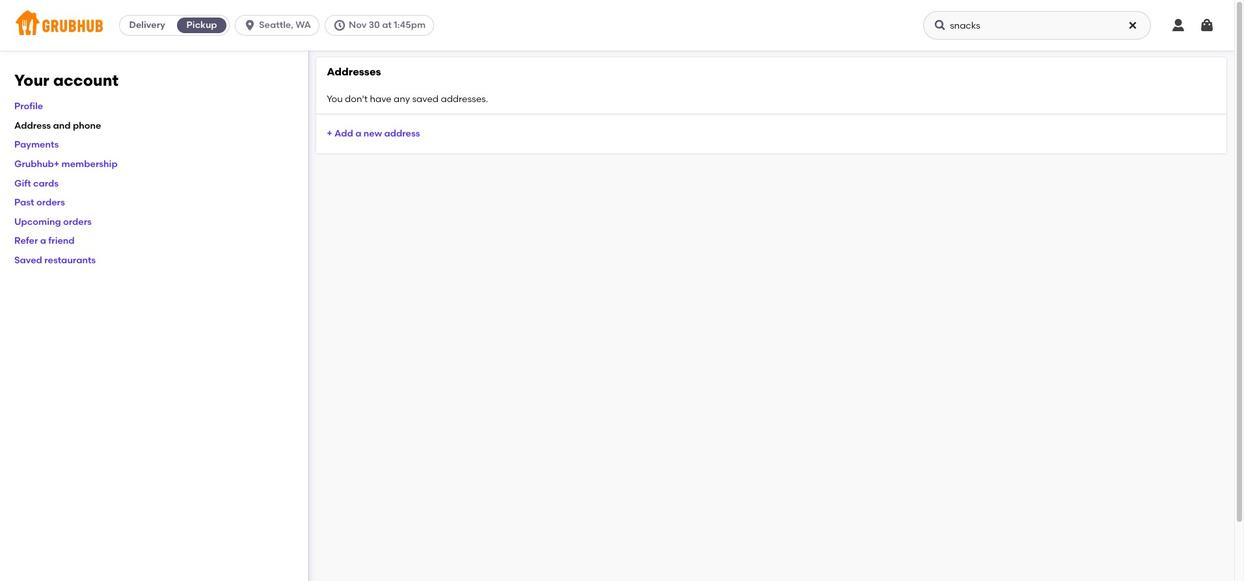 Task type: vqa. For each thing, say whether or not it's contained in the screenshot.
WA
yes



Task type: locate. For each thing, give the bounding box(es) containing it.
a right refer
[[40, 236, 46, 247]]

svg image
[[1200, 18, 1215, 33], [244, 19, 257, 32], [333, 19, 346, 32], [1128, 20, 1139, 31]]

0 vertical spatial orders
[[36, 197, 65, 208]]

seattle,
[[259, 20, 294, 31]]

30
[[369, 20, 380, 31]]

add
[[335, 128, 353, 139]]

0 vertical spatial a
[[356, 128, 362, 139]]

orders
[[36, 197, 65, 208], [63, 217, 92, 228]]

restaurants
[[44, 255, 96, 266]]

gift cards
[[14, 178, 59, 189]]

nov
[[349, 20, 367, 31]]

past orders
[[14, 197, 65, 208]]

svg image inside nov 30 at 1:45pm button
[[333, 19, 346, 32]]

delivery
[[129, 20, 165, 31]]

gift cards link
[[14, 178, 59, 189]]

svg image inside seattle, wa button
[[244, 19, 257, 32]]

a left new
[[356, 128, 362, 139]]

orders for upcoming orders
[[63, 217, 92, 228]]

saved
[[412, 93, 439, 105]]

refer a friend link
[[14, 236, 75, 247]]

saved
[[14, 255, 42, 266]]

main navigation navigation
[[0, 0, 1235, 51]]

saved restaurants link
[[14, 255, 96, 266]]

have
[[370, 93, 392, 105]]

1 horizontal spatial svg image
[[1171, 18, 1187, 33]]

phone
[[73, 120, 101, 131]]

0 horizontal spatial svg image
[[934, 19, 947, 32]]

a
[[356, 128, 362, 139], [40, 236, 46, 247]]

grubhub+ membership
[[14, 159, 118, 170]]

0 horizontal spatial a
[[40, 236, 46, 247]]

don't
[[345, 93, 368, 105]]

orders up upcoming orders link
[[36, 197, 65, 208]]

svg image
[[1171, 18, 1187, 33], [934, 19, 947, 32]]

1 vertical spatial orders
[[63, 217, 92, 228]]

1 horizontal spatial a
[[356, 128, 362, 139]]

address and phone link
[[14, 120, 101, 131]]

upcoming
[[14, 217, 61, 228]]

orders up the friend
[[63, 217, 92, 228]]



Task type: describe. For each thing, give the bounding box(es) containing it.
payments
[[14, 140, 59, 151]]

upcoming orders
[[14, 217, 92, 228]]

your account
[[14, 71, 119, 90]]

and
[[53, 120, 71, 131]]

nov 30 at 1:45pm
[[349, 20, 426, 31]]

any
[[394, 93, 410, 105]]

pickup
[[187, 20, 217, 31]]

account
[[53, 71, 119, 90]]

payments link
[[14, 140, 59, 151]]

addresses
[[327, 66, 381, 78]]

you don't have any saved addresses.
[[327, 93, 488, 105]]

grubhub+ membership link
[[14, 159, 118, 170]]

1:45pm
[[394, 20, 426, 31]]

address and phone
[[14, 120, 101, 131]]

+ add a new address
[[327, 128, 420, 139]]

wa
[[296, 20, 311, 31]]

refer
[[14, 236, 38, 247]]

membership
[[62, 159, 118, 170]]

+ add a new address button
[[327, 122, 420, 146]]

cards
[[33, 178, 59, 189]]

delivery button
[[120, 15, 175, 36]]

new
[[364, 128, 382, 139]]

address
[[14, 120, 51, 131]]

profile link
[[14, 101, 43, 112]]

seattle, wa
[[259, 20, 311, 31]]

address
[[384, 128, 420, 139]]

pickup button
[[175, 15, 229, 36]]

addresses.
[[441, 93, 488, 105]]

at
[[382, 20, 392, 31]]

a inside + add a new address button
[[356, 128, 362, 139]]

+
[[327, 128, 332, 139]]

refer a friend
[[14, 236, 75, 247]]

your
[[14, 71, 49, 90]]

grubhub+
[[14, 159, 59, 170]]

past orders link
[[14, 197, 65, 208]]

1 vertical spatial a
[[40, 236, 46, 247]]

upcoming orders link
[[14, 217, 92, 228]]

orders for past orders
[[36, 197, 65, 208]]

nov 30 at 1:45pm button
[[325, 15, 439, 36]]

friend
[[48, 236, 75, 247]]

past
[[14, 197, 34, 208]]

seattle, wa button
[[235, 15, 325, 36]]

saved restaurants
[[14, 255, 96, 266]]

you
[[327, 93, 343, 105]]

gift
[[14, 178, 31, 189]]

profile
[[14, 101, 43, 112]]

Search for food, convenience, alcohol... search field
[[924, 11, 1152, 40]]



